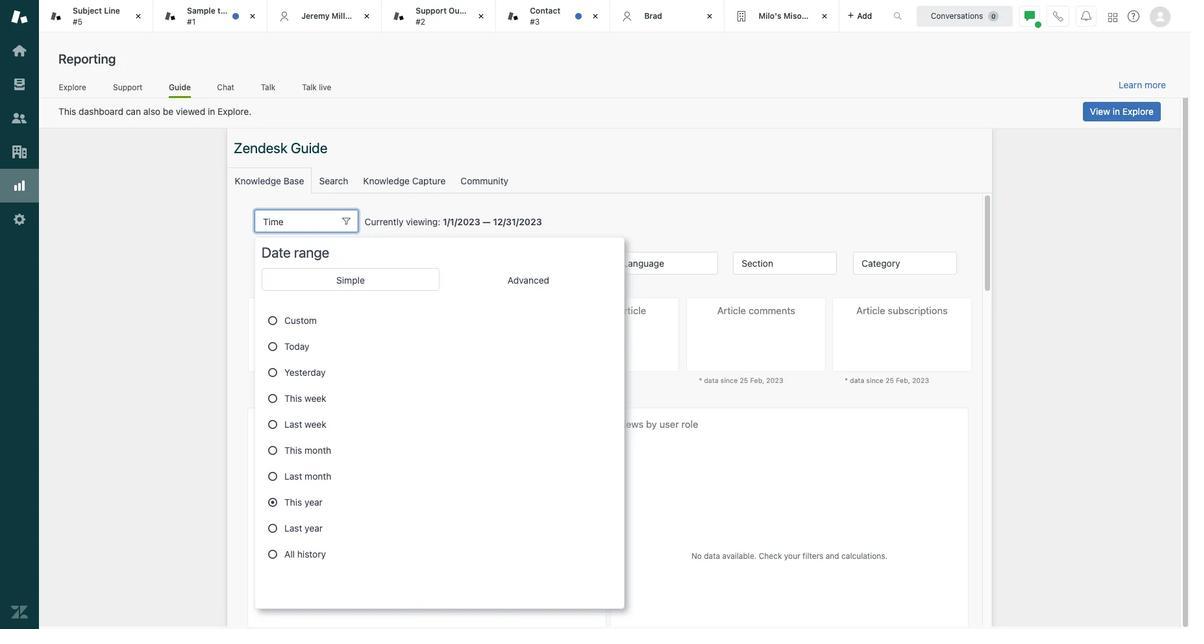 Task type: describe. For each thing, give the bounding box(es) containing it.
support outreach #2
[[416, 6, 484, 26]]

#3
[[530, 17, 540, 26]]

subject
[[73, 6, 102, 16]]

this dashboard can also be viewed in explore.
[[58, 106, 252, 117]]

guide link
[[169, 82, 191, 98]]

view in explore
[[1091, 106, 1155, 117]]

main element
[[0, 0, 39, 630]]

talk for talk live
[[302, 82, 317, 92]]

chat link
[[217, 82, 235, 96]]

talk link
[[261, 82, 276, 96]]

4 tab from the left
[[725, 0, 840, 32]]

more
[[1146, 79, 1167, 90]]

guide
[[169, 82, 191, 92]]

contact
[[530, 6, 561, 16]]

line
[[104, 6, 120, 16]]

add button
[[840, 0, 880, 32]]

contact #3
[[530, 6, 561, 26]]

zendesk products image
[[1109, 13, 1118, 22]]

can
[[126, 106, 141, 117]]

subject line #5
[[73, 6, 120, 26]]

jeremy
[[302, 11, 330, 21]]

talk for talk
[[261, 82, 276, 92]]

live
[[319, 82, 332, 92]]

close image for brad tab at the top
[[704, 10, 717, 23]]

tabs tab list
[[39, 0, 880, 32]]

organizations image
[[11, 144, 28, 160]]

1 in from the left
[[208, 106, 215, 117]]

#1
[[187, 17, 196, 26]]

view
[[1091, 106, 1111, 117]]

support link
[[113, 82, 143, 96]]

close image inside #1 tab
[[246, 10, 259, 23]]

jeremy miller tab
[[268, 0, 382, 32]]

this
[[58, 106, 76, 117]]

#5
[[73, 17, 83, 26]]

get help image
[[1129, 10, 1140, 22]]

conversations
[[932, 11, 984, 20]]

customers image
[[11, 110, 28, 127]]

also
[[143, 106, 161, 117]]



Task type: locate. For each thing, give the bounding box(es) containing it.
tab
[[39, 0, 153, 32], [382, 0, 497, 32], [497, 0, 611, 32], [725, 0, 840, 32]]

0 horizontal spatial in
[[208, 106, 215, 117]]

close image right miller
[[361, 10, 374, 23]]

1 vertical spatial explore
[[1123, 106, 1155, 117]]

explore.
[[218, 106, 252, 117]]

1 close image from the left
[[246, 10, 259, 23]]

views image
[[11, 76, 28, 93]]

#1 tab
[[153, 0, 268, 32]]

close image for 1st tab from the right
[[818, 10, 831, 23]]

0 horizontal spatial close image
[[246, 10, 259, 23]]

brad tab
[[611, 0, 725, 32]]

2 tab from the left
[[382, 0, 497, 32]]

talk inside talk live link
[[302, 82, 317, 92]]

close image left the #3
[[475, 10, 488, 23]]

explore up this
[[59, 82, 86, 92]]

close image right brad
[[704, 10, 717, 23]]

explore down the 'learn more' link
[[1123, 106, 1155, 117]]

tab containing contact
[[497, 0, 611, 32]]

talk live link
[[302, 82, 332, 96]]

viewed
[[176, 106, 205, 117]]

miller
[[332, 11, 353, 21]]

brad
[[645, 11, 663, 21]]

close image for jeremy miller tab
[[361, 10, 374, 23]]

close image
[[246, 10, 259, 23], [475, 10, 488, 23], [704, 10, 717, 23]]

in inside "button"
[[1114, 106, 1121, 117]]

0 horizontal spatial talk
[[261, 82, 276, 92]]

close image right contact #3 at top left
[[590, 10, 603, 23]]

view in explore button
[[1084, 102, 1162, 122]]

notifications image
[[1082, 11, 1092, 21]]

in right viewed
[[208, 106, 215, 117]]

2 talk from the left
[[302, 82, 317, 92]]

in right view
[[1114, 106, 1121, 117]]

button displays agent's chat status as online. image
[[1025, 11, 1036, 21]]

0 vertical spatial support
[[416, 6, 447, 16]]

1 horizontal spatial in
[[1114, 106, 1121, 117]]

talk left live
[[302, 82, 317, 92]]

support up #2
[[416, 6, 447, 16]]

close image right line
[[132, 10, 145, 23]]

be
[[163, 106, 174, 117]]

zendesk support image
[[11, 8, 28, 25]]

conversations button
[[917, 6, 1014, 26]]

support inside support link
[[113, 82, 143, 92]]

close image inside jeremy miller tab
[[361, 10, 374, 23]]

close image inside tab
[[475, 10, 488, 23]]

support inside support outreach #2
[[416, 6, 447, 16]]

explore inside "button"
[[1123, 106, 1155, 117]]

1 horizontal spatial explore
[[1123, 106, 1155, 117]]

4 close image from the left
[[818, 10, 831, 23]]

close image for tab containing subject line
[[132, 10, 145, 23]]

chat
[[217, 82, 235, 92]]

talk live
[[302, 82, 332, 92]]

close image right the #1
[[246, 10, 259, 23]]

0 horizontal spatial support
[[113, 82, 143, 92]]

in
[[208, 106, 215, 117], [1114, 106, 1121, 117]]

support for support outreach #2
[[416, 6, 447, 16]]

close image left add 'dropdown button'
[[818, 10, 831, 23]]

1 horizontal spatial close image
[[475, 10, 488, 23]]

talk right chat
[[261, 82, 276, 92]]

dashboard
[[79, 106, 123, 117]]

support
[[416, 6, 447, 16], [113, 82, 143, 92]]

explore link
[[58, 82, 87, 96]]

1 horizontal spatial talk
[[302, 82, 317, 92]]

close image
[[132, 10, 145, 23], [361, 10, 374, 23], [590, 10, 603, 23], [818, 10, 831, 23]]

3 close image from the left
[[590, 10, 603, 23]]

learn more link
[[1120, 79, 1167, 91]]

close image for tab containing support outreach
[[475, 10, 488, 23]]

1 horizontal spatial support
[[416, 6, 447, 16]]

0 horizontal spatial explore
[[59, 82, 86, 92]]

tab containing subject line
[[39, 0, 153, 32]]

admin image
[[11, 211, 28, 228]]

zendesk image
[[11, 604, 28, 621]]

close image inside brad tab
[[704, 10, 717, 23]]

tab containing support outreach
[[382, 0, 497, 32]]

1 vertical spatial support
[[113, 82, 143, 92]]

2 close image from the left
[[361, 10, 374, 23]]

add
[[858, 11, 873, 20]]

support up can at the top of the page
[[113, 82, 143, 92]]

learn more
[[1120, 79, 1167, 90]]

outreach
[[449, 6, 484, 16]]

3 close image from the left
[[704, 10, 717, 23]]

1 close image from the left
[[132, 10, 145, 23]]

2 close image from the left
[[475, 10, 488, 23]]

explore
[[59, 82, 86, 92], [1123, 106, 1155, 117]]

3 tab from the left
[[497, 0, 611, 32]]

1 tab from the left
[[39, 0, 153, 32]]

0 vertical spatial explore
[[59, 82, 86, 92]]

reporting image
[[11, 177, 28, 194]]

#2
[[416, 17, 426, 26]]

2 in from the left
[[1114, 106, 1121, 117]]

2 horizontal spatial close image
[[704, 10, 717, 23]]

talk
[[261, 82, 276, 92], [302, 82, 317, 92]]

reporting
[[58, 51, 116, 66]]

talk inside talk link
[[261, 82, 276, 92]]

support for support
[[113, 82, 143, 92]]

learn
[[1120, 79, 1143, 90]]

get started image
[[11, 42, 28, 59]]

1 talk from the left
[[261, 82, 276, 92]]

jeremy miller
[[302, 11, 353, 21]]



Task type: vqa. For each thing, say whether or not it's contained in the screenshot.
tab at top left containing Test
no



